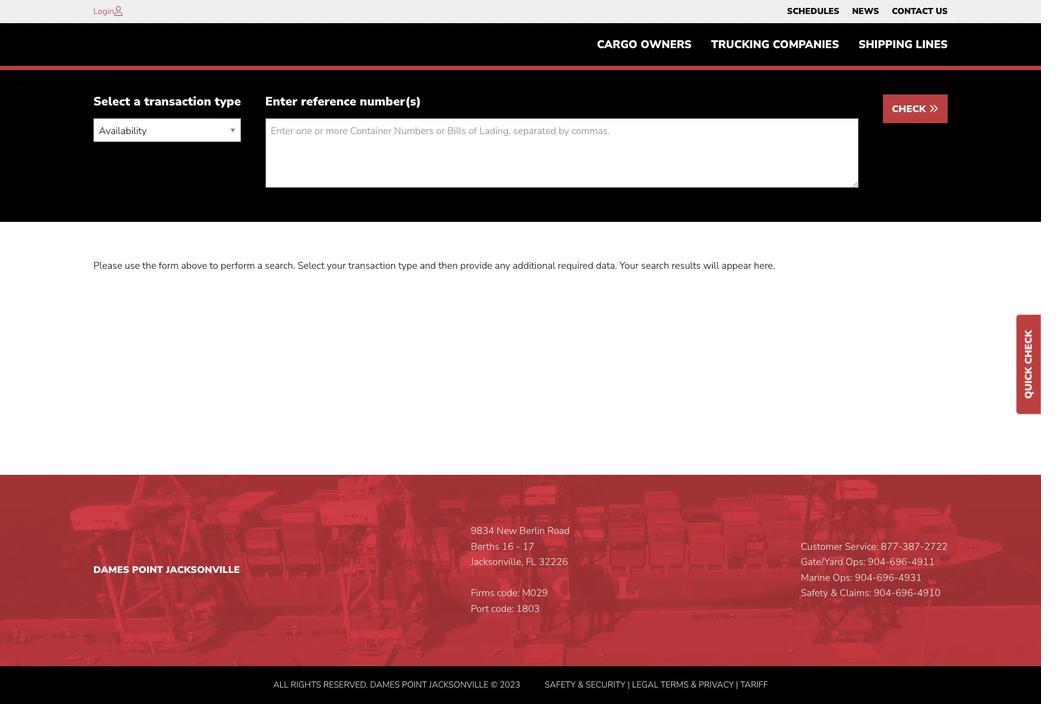 Task type: describe. For each thing, give the bounding box(es) containing it.
cargo owners
[[597, 37, 692, 52]]

2 | from the left
[[736, 680, 738, 691]]

angle double right image
[[929, 104, 939, 114]]

berths
[[471, 540, 499, 554]]

9834 new berlin road berths 16 - 17 jacksonville, fl 32226
[[471, 525, 570, 569]]

please use the form above to perform a search. select your transaction type and then provide any additional required data. your search results will appear here.
[[93, 260, 775, 273]]

us
[[936, 5, 948, 17]]

search
[[641, 260, 669, 273]]

perform
[[221, 260, 255, 273]]

all rights reserved. dames point jacksonville © 2023
[[273, 680, 520, 691]]

0 vertical spatial jacksonville
[[166, 564, 240, 577]]

cargo owners link
[[587, 32, 701, 57]]

2 vertical spatial 696-
[[895, 587, 917, 601]]

1 vertical spatial jacksonville
[[429, 680, 488, 691]]

your
[[620, 260, 639, 273]]

firms
[[471, 587, 494, 601]]

9834
[[471, 525, 494, 538]]

gate/yard
[[801, 556, 843, 569]]

1 horizontal spatial a
[[257, 260, 262, 273]]

search.
[[265, 260, 295, 273]]

1803
[[516, 603, 540, 616]]

1 | from the left
[[628, 680, 630, 691]]

select a transaction type
[[93, 94, 241, 110]]

will
[[703, 260, 719, 273]]

tariff link
[[740, 680, 768, 691]]

and
[[420, 260, 436, 273]]

contact us link
[[892, 3, 948, 20]]

safety & security link
[[545, 680, 626, 691]]

provide
[[460, 260, 492, 273]]

1 vertical spatial dames
[[370, 680, 400, 691]]

security
[[586, 680, 626, 691]]

news
[[852, 5, 879, 17]]

1 vertical spatial code:
[[491, 603, 514, 616]]

enter reference number(s)
[[265, 94, 421, 110]]

2 vertical spatial 904-
[[874, 587, 895, 601]]

shipping lines
[[859, 37, 948, 52]]

lines
[[916, 37, 948, 52]]

1 vertical spatial select
[[298, 260, 324, 273]]

m029
[[522, 587, 548, 601]]

the
[[142, 260, 156, 273]]

quick check
[[1022, 330, 1036, 399]]

legal terms & privacy link
[[632, 680, 734, 691]]

required
[[558, 260, 593, 273]]

4910
[[917, 587, 941, 601]]

4911
[[911, 556, 935, 569]]

menu bar containing cargo owners
[[587, 32, 957, 57]]

& inside "customer service: 877-387-2722 gate/yard ops: 904-696-4911 marine ops: 904-696-4931 safety & claims: 904-696-4910"
[[831, 587, 837, 601]]

dames point jacksonville
[[93, 564, 240, 577]]

0 vertical spatial ops:
[[846, 556, 865, 569]]

0 horizontal spatial select
[[93, 94, 130, 110]]

2722
[[924, 540, 948, 554]]

0 vertical spatial type
[[215, 94, 241, 110]]

berlin
[[520, 525, 545, 538]]

terms
[[661, 680, 689, 691]]

4931
[[898, 572, 922, 585]]

16
[[502, 540, 514, 554]]

use
[[125, 260, 140, 273]]

number(s)
[[360, 94, 421, 110]]

data.
[[596, 260, 617, 273]]

©
[[491, 680, 498, 691]]

1 vertical spatial ops:
[[833, 572, 852, 585]]

1 horizontal spatial &
[[691, 680, 697, 691]]

login
[[93, 5, 114, 17]]

387-
[[903, 540, 924, 554]]

menu bar containing schedules
[[781, 3, 954, 20]]

17
[[523, 540, 534, 554]]

shipping
[[859, 37, 913, 52]]

customer service: 877-387-2722 gate/yard ops: 904-696-4911 marine ops: 904-696-4931 safety & claims: 904-696-4910
[[801, 540, 948, 601]]

port
[[471, 603, 489, 616]]

login link
[[93, 5, 114, 17]]

check button
[[883, 95, 948, 123]]

1 vertical spatial 904-
[[855, 572, 877, 585]]

trucking
[[711, 37, 770, 52]]

0 vertical spatial 696-
[[890, 556, 911, 569]]

0 horizontal spatial safety
[[545, 680, 576, 691]]

0 vertical spatial 904-
[[868, 556, 890, 569]]

shipping lines link
[[849, 32, 957, 57]]

contact us
[[892, 5, 948, 17]]



Task type: locate. For each thing, give the bounding box(es) containing it.
696-
[[890, 556, 911, 569], [877, 572, 898, 585], [895, 587, 917, 601]]

& left claims:
[[831, 587, 837, 601]]

1 vertical spatial 696-
[[877, 572, 898, 585]]

ops: down service:
[[846, 556, 865, 569]]

safety
[[801, 587, 828, 601], [545, 680, 576, 691]]

above
[[181, 260, 207, 273]]

0 horizontal spatial type
[[215, 94, 241, 110]]

| left legal
[[628, 680, 630, 691]]

904- right claims:
[[874, 587, 895, 601]]

0 horizontal spatial point
[[132, 564, 163, 577]]

enter
[[265, 94, 297, 110]]

safety down the marine
[[801, 587, 828, 601]]

0 vertical spatial code:
[[497, 587, 520, 601]]

form
[[159, 260, 179, 273]]

point
[[132, 564, 163, 577], [402, 680, 427, 691]]

|
[[628, 680, 630, 691], [736, 680, 738, 691]]

quick
[[1022, 367, 1036, 399]]

safety inside "customer service: 877-387-2722 gate/yard ops: 904-696-4911 marine ops: 904-696-4931 safety & claims: 904-696-4910"
[[801, 587, 828, 601]]

1 horizontal spatial jacksonville
[[429, 680, 488, 691]]

0 vertical spatial point
[[132, 564, 163, 577]]

0 horizontal spatial check
[[892, 103, 929, 116]]

schedules link
[[787, 3, 839, 20]]

legal
[[632, 680, 658, 691]]

0 horizontal spatial jacksonville
[[166, 564, 240, 577]]

0 vertical spatial select
[[93, 94, 130, 110]]

0 horizontal spatial dames
[[93, 564, 129, 577]]

32226
[[539, 556, 568, 569]]

type left enter in the top of the page
[[215, 94, 241, 110]]

-
[[516, 540, 520, 554]]

menu bar
[[781, 3, 954, 20], [587, 32, 957, 57]]

check
[[892, 103, 929, 116], [1022, 330, 1036, 364]]

code: up 1803
[[497, 587, 520, 601]]

2 horizontal spatial &
[[831, 587, 837, 601]]

Enter reference number(s) text field
[[265, 119, 858, 188]]

& right terms
[[691, 680, 697, 691]]

1 vertical spatial type
[[398, 260, 417, 273]]

user image
[[114, 6, 123, 16]]

904-
[[868, 556, 890, 569], [855, 572, 877, 585], [874, 587, 895, 601]]

code: right port
[[491, 603, 514, 616]]

trucking companies
[[711, 37, 839, 52]]

0 vertical spatial transaction
[[144, 94, 211, 110]]

ops: up claims:
[[833, 572, 852, 585]]

additional
[[513, 260, 555, 273]]

1 horizontal spatial transaction
[[348, 260, 396, 273]]

1 horizontal spatial point
[[402, 680, 427, 691]]

check inside button
[[892, 103, 929, 116]]

&
[[831, 587, 837, 601], [578, 680, 583, 691], [691, 680, 697, 691]]

jacksonville,
[[471, 556, 523, 569]]

rights
[[291, 680, 321, 691]]

please
[[93, 260, 122, 273]]

0 vertical spatial safety
[[801, 587, 828, 601]]

any
[[495, 260, 510, 273]]

0 vertical spatial check
[[892, 103, 929, 116]]

menu bar up shipping
[[781, 3, 954, 20]]

1 vertical spatial point
[[402, 680, 427, 691]]

safety left security
[[545, 680, 576, 691]]

0 vertical spatial dames
[[93, 564, 129, 577]]

firms code:  m029 port code:  1803
[[471, 587, 548, 616]]

owners
[[641, 37, 692, 52]]

transaction
[[144, 94, 211, 110], [348, 260, 396, 273]]

type left the and
[[398, 260, 417, 273]]

904- up claims:
[[855, 572, 877, 585]]

1 horizontal spatial check
[[1022, 330, 1036, 364]]

road
[[547, 525, 570, 538]]

1 vertical spatial transaction
[[348, 260, 396, 273]]

to
[[210, 260, 218, 273]]

2023
[[500, 680, 520, 691]]

tariff
[[740, 680, 768, 691]]

reference
[[301, 94, 356, 110]]

results
[[672, 260, 701, 273]]

1 vertical spatial check
[[1022, 330, 1036, 364]]

0 horizontal spatial a
[[134, 94, 141, 110]]

cargo
[[597, 37, 637, 52]]

safety & security | legal terms & privacy | tariff
[[545, 680, 768, 691]]

1 horizontal spatial type
[[398, 260, 417, 273]]

fl
[[526, 556, 536, 569]]

0 horizontal spatial |
[[628, 680, 630, 691]]

all
[[273, 680, 289, 691]]

reserved.
[[323, 680, 368, 691]]

1 horizontal spatial select
[[298, 260, 324, 273]]

here.
[[754, 260, 775, 273]]

appear
[[722, 260, 752, 273]]

privacy
[[699, 680, 734, 691]]

877-
[[881, 540, 903, 554]]

1 horizontal spatial dames
[[370, 680, 400, 691]]

schedules
[[787, 5, 839, 17]]

trucking companies link
[[701, 32, 849, 57]]

new
[[497, 525, 517, 538]]

| left tariff
[[736, 680, 738, 691]]

contact
[[892, 5, 933, 17]]

companies
[[773, 37, 839, 52]]

0 horizontal spatial &
[[578, 680, 583, 691]]

1 vertical spatial safety
[[545, 680, 576, 691]]

a
[[134, 94, 141, 110], [257, 260, 262, 273]]

code:
[[497, 587, 520, 601], [491, 603, 514, 616]]

quick check link
[[1017, 315, 1041, 414]]

1 horizontal spatial safety
[[801, 587, 828, 601]]

service:
[[845, 540, 878, 554]]

claims:
[[840, 587, 871, 601]]

menu bar down schedules link
[[587, 32, 957, 57]]

then
[[438, 260, 458, 273]]

0 vertical spatial menu bar
[[781, 3, 954, 20]]

type
[[215, 94, 241, 110], [398, 260, 417, 273]]

1 horizontal spatial |
[[736, 680, 738, 691]]

footer
[[0, 475, 1041, 705]]

1 vertical spatial a
[[257, 260, 262, 273]]

news link
[[852, 3, 879, 20]]

marine
[[801, 572, 830, 585]]

your
[[327, 260, 346, 273]]

footer containing 9834 new berlin road
[[0, 475, 1041, 705]]

& left security
[[578, 680, 583, 691]]

1 vertical spatial menu bar
[[587, 32, 957, 57]]

0 horizontal spatial transaction
[[144, 94, 211, 110]]

904- down '877-'
[[868, 556, 890, 569]]

customer
[[801, 540, 842, 554]]

0 vertical spatial a
[[134, 94, 141, 110]]

jacksonville
[[166, 564, 240, 577], [429, 680, 488, 691]]



